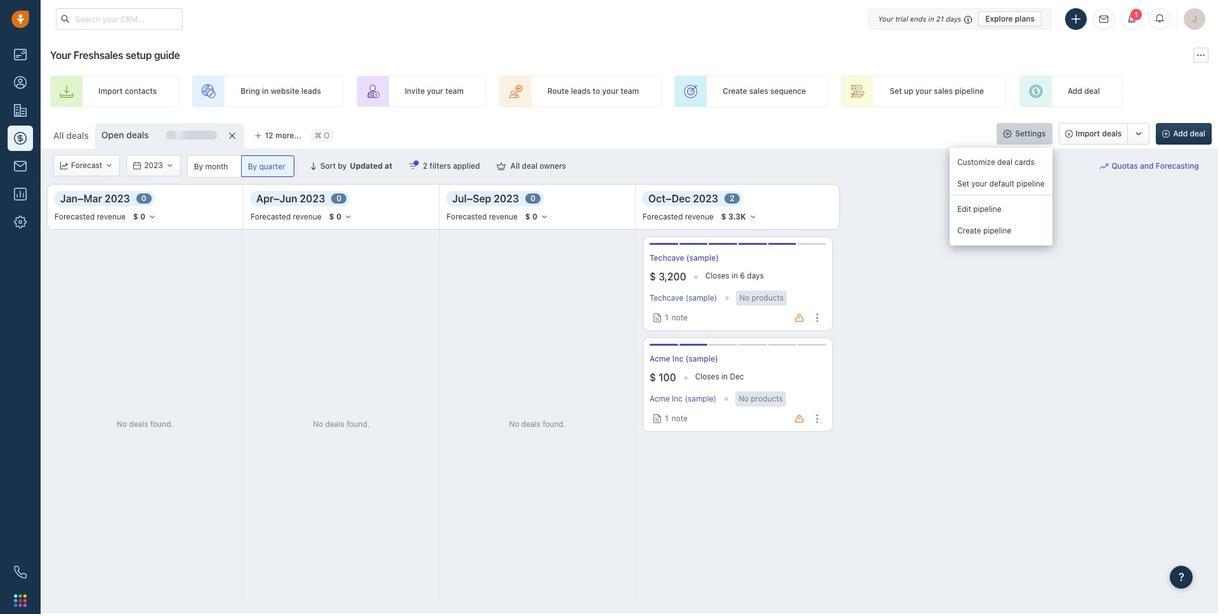 Task type: describe. For each thing, give the bounding box(es) containing it.
$ 0 button for jan–mar 2023
[[127, 210, 159, 224]]

settings
[[1016, 129, 1046, 138]]

container_wx8msf4aqz5i3rn1 image down $ 3,200
[[653, 314, 662, 322]]

import deals button
[[1059, 123, 1129, 145]]

freshsales
[[74, 50, 123, 61]]

contacts
[[125, 87, 157, 96]]

invite
[[405, 87, 425, 96]]

open
[[101, 130, 124, 140]]

set up your sales pipeline link
[[842, 76, 1007, 107]]

in for closes in 6 days
[[732, 271, 738, 281]]

jan–mar
[[60, 193, 102, 204]]

edit pipeline
[[958, 204, 1002, 214]]

$ for jul–sep 2023
[[525, 212, 531, 222]]

to
[[593, 87, 600, 96]]

create sales sequence link
[[675, 76, 829, 107]]

forecasted revenue for oct–dec
[[643, 212, 714, 222]]

revenue for jul–sep
[[489, 212, 518, 222]]

phone element
[[8, 560, 33, 585]]

phone image
[[14, 566, 27, 579]]

closes in dec
[[696, 372, 744, 381]]

2023 for jan–mar 2023
[[105, 193, 130, 204]]

oct–dec
[[649, 193, 691, 204]]

import contacts
[[98, 87, 157, 96]]

quotas and forecasting
[[1112, 162, 1200, 171]]

explore
[[986, 14, 1014, 23]]

applied
[[453, 161, 480, 171]]

explore plans link
[[979, 11, 1042, 26]]

12
[[265, 131, 273, 140]]

products for $ 3,200
[[752, 293, 784, 303]]

2 filters applied
[[423, 161, 480, 171]]

up
[[905, 87, 914, 96]]

jul–sep 2023
[[453, 193, 519, 204]]

team inside invite your team link
[[446, 87, 464, 96]]

cards
[[1015, 157, 1035, 167]]

by quarter
[[248, 162, 286, 171]]

by
[[338, 161, 347, 171]]

(sample) up the closes in dec
[[686, 354, 718, 364]]

customize deal cards
[[958, 157, 1035, 167]]

sort by updated at
[[320, 161, 393, 171]]

1 horizontal spatial days
[[946, 14, 962, 23]]

deal inside menu item
[[998, 157, 1013, 167]]

by month
[[194, 162, 228, 171]]

explore plans
[[986, 14, 1035, 23]]

1 container_wx8msf4aqz5i3rn1 image from the left
[[60, 162, 68, 169]]

at
[[385, 161, 393, 171]]

1 leads from the left
[[301, 87, 321, 96]]

all deal owners
[[511, 161, 566, 171]]

bring
[[241, 87, 260, 96]]

jan–mar 2023
[[60, 193, 130, 204]]

2023 for jul–sep 2023
[[494, 193, 519, 204]]

$ 0 for apr–jun 2023
[[329, 212, 342, 222]]

by for by month
[[194, 162, 203, 171]]

2 acme inc (sample) link from the top
[[650, 394, 717, 404]]

freshworks switcher image
[[14, 595, 27, 607]]

found. for jul–sep 2023
[[543, 420, 566, 429]]

invite your team link
[[357, 76, 487, 107]]

invite your team
[[405, 87, 464, 96]]

sequence
[[771, 87, 806, 96]]

1 for 100
[[665, 414, 669, 423]]

products for $ 100
[[751, 394, 783, 404]]

set up your sales pipeline
[[890, 87, 985, 96]]

owners
[[540, 161, 566, 171]]

customize deal cards menu item
[[950, 152, 1053, 173]]

route leads to your team
[[548, 87, 639, 96]]

no for jul–sep 2023
[[509, 420, 520, 429]]

dec
[[730, 372, 744, 381]]

2 container_wx8msf4aqz5i3rn1 image from the left
[[105, 162, 113, 169]]

forecast
[[71, 161, 102, 170]]

route
[[548, 87, 569, 96]]

pipeline right up
[[956, 87, 985, 96]]

$ 3.3k button
[[716, 210, 760, 224]]

no deals found. for jul–sep 2023
[[509, 420, 566, 429]]

oct–dec 2023
[[649, 193, 719, 204]]

6
[[741, 271, 745, 281]]

add deal link
[[1020, 76, 1123, 107]]

your trial ends in 21 days
[[879, 14, 962, 23]]

closes in 6 days
[[706, 271, 764, 281]]

21
[[937, 14, 944, 23]]

import contacts link
[[50, 76, 180, 107]]

⌘ o
[[315, 131, 330, 141]]

add for add deal link
[[1068, 87, 1083, 96]]

closes for 3,200
[[706, 271, 730, 281]]

import for import deals
[[1076, 129, 1101, 138]]

Search your CRM... text field
[[56, 8, 183, 30]]

$ 0 button for apr–jun 2023
[[324, 210, 356, 224]]

set for set up your sales pipeline
[[890, 87, 903, 96]]

create for create sales sequence
[[723, 87, 748, 96]]

quotas
[[1112, 162, 1139, 171]]

more...
[[275, 131, 301, 140]]

revenue for jan–mar
[[97, 212, 126, 222]]

filters
[[430, 161, 451, 171]]

1 acme inc (sample) from the top
[[650, 354, 718, 364]]

by for by quarter
[[248, 162, 257, 171]]

quarter
[[259, 162, 286, 171]]

your right the to
[[603, 87, 619, 96]]

2 for 2
[[730, 194, 735, 203]]

1 note for 100
[[665, 414, 688, 423]]

route leads to your team link
[[500, 76, 662, 107]]

2 techcave from the top
[[650, 294, 684, 303]]

1 for 3,200
[[665, 313, 669, 322]]

note for $ 100
[[672, 414, 688, 423]]

create sales sequence
[[723, 87, 806, 96]]

container_wx8msf4aqz5i3rn1 image inside quotas and forecasting link
[[1100, 162, 1109, 171]]

2 inc from the top
[[672, 394, 683, 404]]

import deals group
[[1059, 123, 1150, 145]]

container_wx8msf4aqz5i3rn1 image inside all deal owners button
[[497, 162, 506, 171]]

closes for 100
[[696, 372, 720, 381]]

1 acme from the top
[[650, 354, 671, 364]]

$ for oct–dec 2023
[[722, 212, 727, 222]]

ends
[[911, 14, 927, 23]]

note for $ 3,200
[[672, 313, 688, 322]]

pipeline up "create pipeline"
[[974, 204, 1002, 214]]

revenue for apr–jun
[[293, 212, 322, 222]]

forecasted revenue for jul–sep
[[447, 212, 518, 222]]

edit
[[958, 204, 972, 214]]

and
[[1141, 162, 1154, 171]]

forecasted for apr–jun 2023
[[251, 212, 291, 222]]

add deal for add deal button
[[1174, 129, 1206, 138]]

your for your trial ends in 21 days
[[879, 14, 894, 23]]

forecasted revenue for jan–mar
[[55, 212, 126, 222]]

forecasted for jan–mar 2023
[[55, 212, 95, 222]]

your freshsales setup guide
[[50, 50, 180, 61]]

deal for all deal owners button
[[522, 161, 538, 171]]

1 inc from the top
[[673, 354, 684, 364]]

forecast button
[[53, 155, 120, 176]]

container_wx8msf4aqz5i3rn1 image inside settings popup button
[[1004, 130, 1013, 138]]

bring in website leads
[[241, 87, 321, 96]]

your for your freshsales setup guide
[[50, 50, 71, 61]]

1 techcave from the top
[[650, 253, 685, 263]]

2 filters applied button
[[401, 156, 489, 177]]

(sample) up closes in 6 days
[[687, 253, 719, 263]]

forecasted for jul–sep 2023
[[447, 212, 487, 222]]

in for closes in dec
[[722, 372, 728, 381]]

container_wx8msf4aqz5i3rn1 image inside '2023' dropdown button
[[133, 162, 141, 169]]

1 open deals button from the left
[[95, 123, 244, 149]]

$ 0 for jan–mar 2023
[[133, 212, 145, 222]]

your inside menu item
[[972, 179, 988, 189]]

revenue for oct–dec
[[685, 212, 714, 222]]

customize
[[958, 157, 996, 167]]

create pipeline
[[958, 226, 1012, 236]]

$ 3.3k
[[722, 212, 746, 222]]



Task type: locate. For each thing, give the bounding box(es) containing it.
2023 inside dropdown button
[[144, 161, 163, 170]]

no products for $ 100
[[739, 394, 783, 404]]

by
[[194, 162, 203, 171], [248, 162, 257, 171]]

2 vertical spatial 1
[[665, 414, 669, 423]]

all left owners
[[511, 161, 520, 171]]

inc
[[673, 354, 684, 364], [672, 394, 683, 404]]

container_wx8msf4aqz5i3rn1 image down the "$ 100"
[[653, 415, 662, 423]]

2 techcave (sample) link from the top
[[650, 294, 718, 303]]

$ inside the $ 3.3k button
[[722, 212, 727, 222]]

12 more... button
[[247, 127, 308, 145]]

forecasted revenue down jul–sep 2023
[[447, 212, 518, 222]]

2 leads from the left
[[571, 87, 591, 96]]

1 vertical spatial add
[[1174, 129, 1188, 138]]

inc down 100
[[672, 394, 683, 404]]

2 horizontal spatial $ 0
[[525, 212, 538, 222]]

3 found. from the left
[[543, 420, 566, 429]]

2 techcave (sample) from the top
[[650, 294, 718, 303]]

techcave (sample) link down 3,200 at right
[[650, 294, 718, 303]]

1 horizontal spatial add
[[1174, 129, 1188, 138]]

closes left 6
[[706, 271, 730, 281]]

$ 3,200
[[650, 271, 687, 283]]

revenue down jan–mar 2023
[[97, 212, 126, 222]]

2 revenue from the left
[[293, 212, 322, 222]]

products
[[752, 293, 784, 303], [751, 394, 783, 404]]

$ 100
[[650, 372, 676, 384]]

2 up $ 3.3k
[[730, 194, 735, 203]]

forecasted revenue down jan–mar 2023
[[55, 212, 126, 222]]

1 forecasted revenue from the left
[[55, 212, 126, 222]]

by inside button
[[194, 162, 203, 171]]

container_wx8msf4aqz5i3rn1 image
[[60, 162, 68, 169], [105, 162, 113, 169], [166, 162, 174, 169], [497, 162, 506, 171], [1100, 162, 1109, 171]]

$ 0 button down jan–mar 2023
[[127, 210, 159, 224]]

add deal
[[1068, 87, 1101, 96], [1174, 129, 1206, 138]]

1 vertical spatial acme inc (sample) link
[[650, 394, 717, 404]]

0 vertical spatial all
[[53, 130, 64, 141]]

2 no deals found. from the left
[[313, 420, 370, 429]]

4 revenue from the left
[[685, 212, 714, 222]]

in left dec
[[722, 372, 728, 381]]

set down customize
[[958, 179, 970, 189]]

$ for jan–mar 2023
[[133, 212, 138, 222]]

acme inc (sample) link
[[650, 354, 718, 364], [650, 394, 717, 404]]

trial
[[896, 14, 909, 23]]

0 horizontal spatial import
[[98, 87, 123, 96]]

forecasted down apr–jun
[[251, 212, 291, 222]]

2 for 2 filters applied
[[423, 161, 428, 171]]

month
[[205, 162, 228, 171]]

forecasting
[[1156, 162, 1200, 171]]

2 open deals button from the left
[[101, 123, 244, 147]]

2 found. from the left
[[347, 420, 370, 429]]

1 vertical spatial acme inc (sample)
[[650, 394, 717, 404]]

set your default pipeline
[[958, 179, 1045, 189]]

1 vertical spatial days
[[748, 271, 764, 281]]

team right the to
[[621, 87, 639, 96]]

no products
[[740, 293, 784, 303], [739, 394, 783, 404]]

all up forecast popup button
[[53, 130, 64, 141]]

(sample) down the closes in dec
[[685, 394, 717, 404]]

open deals
[[101, 130, 149, 140]]

all
[[53, 130, 64, 141], [511, 161, 520, 171]]

add deal up forecasting
[[1174, 129, 1206, 138]]

1
[[1135, 11, 1139, 18], [665, 313, 669, 322], [665, 414, 669, 423]]

1 horizontal spatial by
[[248, 162, 257, 171]]

2 inside button
[[423, 161, 428, 171]]

0 horizontal spatial days
[[748, 271, 764, 281]]

add
[[1068, 87, 1083, 96], [1174, 129, 1188, 138]]

in
[[929, 14, 935, 23], [262, 87, 269, 96], [732, 271, 738, 281], [722, 372, 728, 381]]

set your default pipeline menu item
[[950, 173, 1053, 195]]

add inside button
[[1174, 129, 1188, 138]]

team right invite at the left of page
[[446, 87, 464, 96]]

forecasted revenue down the oct–dec 2023
[[643, 212, 714, 222]]

$ down all deal owners button
[[525, 212, 531, 222]]

pipeline down edit pipeline menu item
[[984, 226, 1012, 236]]

1 horizontal spatial add deal
[[1174, 129, 1206, 138]]

2 $ 0 from the left
[[329, 212, 342, 222]]

deal for add deal button
[[1191, 129, 1206, 138]]

add up forecasting
[[1174, 129, 1188, 138]]

$
[[133, 212, 138, 222], [329, 212, 334, 222], [525, 212, 531, 222], [722, 212, 727, 222], [650, 271, 656, 283], [650, 372, 656, 384]]

3 $ 0 from the left
[[525, 212, 538, 222]]

add for add deal button
[[1174, 129, 1188, 138]]

2 horizontal spatial found.
[[543, 420, 566, 429]]

0 horizontal spatial 2
[[423, 161, 428, 171]]

$ 0
[[133, 212, 145, 222], [329, 212, 342, 222], [525, 212, 538, 222]]

0 horizontal spatial add deal
[[1068, 87, 1101, 96]]

no for jan–mar 2023
[[117, 420, 127, 429]]

0 vertical spatial acme
[[650, 354, 671, 364]]

open deals button
[[95, 123, 244, 149], [101, 123, 244, 147]]

1 vertical spatial all
[[511, 161, 520, 171]]

set left up
[[890, 87, 903, 96]]

import deals
[[1076, 129, 1122, 138]]

leads left the to
[[571, 87, 591, 96]]

1 revenue from the left
[[97, 212, 126, 222]]

found. for apr–jun 2023
[[347, 420, 370, 429]]

1 no deals found. from the left
[[117, 420, 173, 429]]

0 vertical spatial add deal
[[1068, 87, 1101, 96]]

no for apr–jun 2023
[[313, 420, 323, 429]]

1 horizontal spatial $ 0
[[329, 212, 342, 222]]

0 horizontal spatial set
[[890, 87, 903, 96]]

0 vertical spatial no products
[[740, 293, 784, 303]]

2
[[423, 161, 428, 171], [730, 194, 735, 203]]

1 vertical spatial products
[[751, 394, 783, 404]]

1 techcave (sample) from the top
[[650, 253, 719, 263]]

container_wx8msf4aqz5i3rn1 image inside 2 filters applied button
[[409, 162, 418, 171]]

3 $ 0 button from the left
[[520, 210, 552, 224]]

no products down dec
[[739, 394, 783, 404]]

container_wx8msf4aqz5i3rn1 image left by month
[[166, 162, 174, 169]]

sales left "sequence"
[[750, 87, 769, 96]]

$ down '2023' dropdown button at the left top of the page
[[133, 212, 138, 222]]

sales
[[750, 87, 769, 96], [934, 87, 953, 96]]

revenue down apr–jun 2023
[[293, 212, 322, 222]]

2023 down open deals link
[[144, 161, 163, 170]]

$ 0 for jul–sep 2023
[[525, 212, 538, 222]]

all for all deal owners
[[511, 161, 520, 171]]

$ 0 down all deal owners button
[[525, 212, 538, 222]]

techcave (sample) down 3,200 at right
[[650, 294, 718, 303]]

add deal for add deal link
[[1068, 87, 1101, 96]]

edit pipeline menu item
[[950, 199, 1053, 220]]

1 vertical spatial note
[[672, 414, 688, 423]]

2 1 note from the top
[[665, 414, 688, 423]]

1 vertical spatial no products
[[739, 394, 783, 404]]

container_wx8msf4aqz5i3rn1 image inside '2023' dropdown button
[[166, 162, 174, 169]]

all inside button
[[511, 161, 520, 171]]

0 vertical spatial products
[[752, 293, 784, 303]]

0 vertical spatial acme inc (sample) link
[[650, 354, 718, 364]]

add deal up import deals button
[[1068, 87, 1101, 96]]

0 vertical spatial techcave (sample)
[[650, 253, 719, 263]]

container_wx8msf4aqz5i3rn1 image left forecast
[[60, 162, 68, 169]]

1 vertical spatial 1 note
[[665, 414, 688, 423]]

acme
[[650, 354, 671, 364], [650, 394, 670, 404]]

1 vertical spatial techcave
[[650, 294, 684, 303]]

revenue down jul–sep 2023
[[489, 212, 518, 222]]

0 horizontal spatial found.
[[150, 420, 173, 429]]

3 container_wx8msf4aqz5i3rn1 image from the left
[[166, 162, 174, 169]]

3.3k
[[729, 212, 746, 222]]

forecasted revenue for apr–jun
[[251, 212, 322, 222]]

1 horizontal spatial create
[[958, 226, 982, 236]]

0 vertical spatial techcave (sample) link
[[650, 253, 719, 264]]

1 vertical spatial import
[[1076, 129, 1101, 138]]

container_wx8msf4aqz5i3rn1 image
[[1004, 130, 1013, 138], [133, 162, 141, 169], [409, 162, 418, 171], [653, 314, 662, 322], [653, 415, 662, 423]]

1 forecasted from the left
[[55, 212, 95, 222]]

0 vertical spatial your
[[879, 14, 894, 23]]

2 acme from the top
[[650, 394, 670, 404]]

all deals button
[[47, 123, 95, 149], [53, 130, 89, 141]]

0 vertical spatial acme inc (sample)
[[650, 354, 718, 364]]

0 horizontal spatial $ 0 button
[[127, 210, 159, 224]]

container_wx8msf4aqz5i3rn1 image right forecast
[[105, 162, 113, 169]]

deal inside button
[[1191, 129, 1206, 138]]

acme inc (sample) up 100
[[650, 354, 718, 364]]

2 horizontal spatial no deals found.
[[509, 420, 566, 429]]

settings menu
[[950, 148, 1053, 246]]

1 vertical spatial 2
[[730, 194, 735, 203]]

pipeline down "cards"
[[1017, 179, 1045, 189]]

2023 right apr–jun
[[300, 193, 325, 204]]

0 vertical spatial set
[[890, 87, 903, 96]]

(sample)
[[687, 253, 719, 263], [686, 294, 718, 303], [686, 354, 718, 364], [685, 394, 717, 404]]

4 forecasted from the left
[[643, 212, 683, 222]]

1 vertical spatial inc
[[672, 394, 683, 404]]

12 more...
[[265, 131, 301, 140]]

1 link
[[1122, 8, 1143, 30]]

2 forecasted from the left
[[251, 212, 291, 222]]

1 horizontal spatial set
[[958, 179, 970, 189]]

2 team from the left
[[621, 87, 639, 96]]

2023 right jul–sep
[[494, 193, 519, 204]]

sort
[[320, 161, 336, 171]]

1 vertical spatial closes
[[696, 372, 720, 381]]

your right up
[[916, 87, 932, 96]]

techcave (sample)
[[650, 253, 719, 263], [650, 294, 718, 303]]

days right 21
[[946, 14, 962, 23]]

acme inc (sample) down 100
[[650, 394, 717, 404]]

techcave down $ 3,200
[[650, 294, 684, 303]]

1 note for 3,200
[[665, 313, 688, 322]]

1 horizontal spatial 2
[[730, 194, 735, 203]]

forecasted down jul–sep
[[447, 212, 487, 222]]

⌘
[[315, 131, 322, 141]]

forecasted for oct–dec 2023
[[643, 212, 683, 222]]

3 no deals found. from the left
[[509, 420, 566, 429]]

1 horizontal spatial leads
[[571, 87, 591, 96]]

bring in website leads link
[[192, 76, 344, 107]]

1 found. from the left
[[150, 420, 173, 429]]

note down 100
[[672, 414, 688, 423]]

1 horizontal spatial $ 0 button
[[324, 210, 356, 224]]

apr–jun
[[256, 193, 297, 204]]

0 horizontal spatial no deals found.
[[117, 420, 173, 429]]

deal for add deal link
[[1085, 87, 1101, 96]]

acme inc (sample) link down 100
[[650, 394, 717, 404]]

1 vertical spatial techcave (sample)
[[650, 294, 718, 303]]

techcave (sample) link up 3,200 at right
[[650, 253, 719, 264]]

0 vertical spatial 2
[[423, 161, 428, 171]]

guide
[[154, 50, 180, 61]]

0 horizontal spatial your
[[50, 50, 71, 61]]

2 acme inc (sample) from the top
[[650, 394, 717, 404]]

container_wx8msf4aqz5i3rn1 image right "applied"
[[497, 162, 506, 171]]

0 horizontal spatial all
[[53, 130, 64, 141]]

o
[[324, 131, 330, 141]]

techcave (sample) up 3,200 at right
[[650, 253, 719, 263]]

1 vertical spatial add deal
[[1174, 129, 1206, 138]]

jul–sep
[[453, 193, 491, 204]]

forecasted revenue down apr–jun 2023
[[251, 212, 322, 222]]

default
[[990, 179, 1015, 189]]

quotas and forecasting link
[[1100, 155, 1212, 178]]

create inside menu item
[[958, 226, 982, 236]]

1 vertical spatial 1
[[665, 313, 669, 322]]

1 techcave (sample) link from the top
[[650, 253, 719, 264]]

3,200
[[659, 271, 687, 283]]

closes left dec
[[696, 372, 720, 381]]

1 vertical spatial acme
[[650, 394, 670, 404]]

deal left "cards"
[[998, 157, 1013, 167]]

set for set your default pipeline
[[958, 179, 970, 189]]

by inside 'button'
[[248, 162, 257, 171]]

2 left filters
[[423, 161, 428, 171]]

1 $ 0 from the left
[[133, 212, 145, 222]]

1 team from the left
[[446, 87, 464, 96]]

1 horizontal spatial sales
[[934, 87, 953, 96]]

0 vertical spatial 1
[[1135, 11, 1139, 18]]

2 horizontal spatial $ 0 button
[[520, 210, 552, 224]]

deals
[[1103, 129, 1122, 138], [126, 130, 149, 140], [66, 130, 89, 141], [129, 420, 148, 429], [326, 420, 345, 429], [522, 420, 541, 429]]

1 note from the top
[[672, 313, 688, 322]]

(sample) down 3,200 at right
[[686, 294, 718, 303]]

techcave up $ 3,200
[[650, 253, 685, 263]]

1 note down 100
[[665, 414, 688, 423]]

0 horizontal spatial create
[[723, 87, 748, 96]]

website
[[271, 87, 299, 96]]

plans
[[1016, 14, 1035, 23]]

import for import contacts
[[98, 87, 123, 96]]

your left the freshsales
[[50, 50, 71, 61]]

2 note from the top
[[672, 414, 688, 423]]

0 vertical spatial 1 note
[[665, 313, 688, 322]]

by left quarter
[[248, 162, 257, 171]]

container_wx8msf4aqz5i3rn1 image down open deals link
[[133, 162, 141, 169]]

leads
[[301, 87, 321, 96], [571, 87, 591, 96]]

sales right up
[[934, 87, 953, 96]]

set
[[890, 87, 903, 96], [958, 179, 970, 189]]

2023 button
[[126, 155, 181, 176]]

leads right website
[[301, 87, 321, 96]]

0 vertical spatial create
[[723, 87, 748, 96]]

$ for apr–jun 2023
[[329, 212, 334, 222]]

4 container_wx8msf4aqz5i3rn1 image from the left
[[497, 162, 506, 171]]

in left 21
[[929, 14, 935, 23]]

note down 3,200 at right
[[672, 313, 688, 322]]

2023 right jan–mar
[[105, 193, 130, 204]]

0 horizontal spatial team
[[446, 87, 464, 96]]

deal up import deals button
[[1085, 87, 1101, 96]]

add up import deals button
[[1068, 87, 1083, 96]]

your down customize
[[972, 179, 988, 189]]

0 horizontal spatial $ 0
[[133, 212, 145, 222]]

your left trial
[[879, 14, 894, 23]]

0 horizontal spatial add
[[1068, 87, 1083, 96]]

$ 0 button
[[127, 210, 159, 224], [324, 210, 356, 224], [520, 210, 552, 224]]

acme inc (sample) link up 100
[[650, 354, 718, 364]]

100
[[659, 372, 676, 384]]

all for all deals
[[53, 130, 64, 141]]

in for bring in website leads
[[262, 87, 269, 96]]

your right invite at the left of page
[[427, 87, 444, 96]]

acme down the "$ 100"
[[650, 394, 670, 404]]

1 horizontal spatial no deals found.
[[313, 420, 370, 429]]

3 forecasted from the left
[[447, 212, 487, 222]]

$ 0 button down all deal owners button
[[520, 210, 552, 224]]

your
[[427, 87, 444, 96], [603, 87, 619, 96], [916, 87, 932, 96], [972, 179, 988, 189]]

0 horizontal spatial leads
[[301, 87, 321, 96]]

import
[[98, 87, 123, 96], [1076, 129, 1101, 138]]

import down add deal link
[[1076, 129, 1101, 138]]

updated
[[350, 161, 383, 171]]

$ 0 button for jul–sep 2023
[[520, 210, 552, 224]]

forecasted revenue
[[55, 212, 126, 222], [251, 212, 322, 222], [447, 212, 518, 222], [643, 212, 714, 222]]

$ 0 down by
[[329, 212, 342, 222]]

no products for $ 3,200
[[740, 293, 784, 303]]

create down "edit"
[[958, 226, 982, 236]]

import left contacts
[[98, 87, 123, 96]]

3 revenue from the left
[[489, 212, 518, 222]]

team inside route leads to your team link
[[621, 87, 639, 96]]

1 sales from the left
[[750, 87, 769, 96]]

1 horizontal spatial found.
[[347, 420, 370, 429]]

0 vertical spatial inc
[[673, 354, 684, 364]]

1 $ 0 button from the left
[[127, 210, 159, 224]]

1 note down 3,200 at right
[[665, 313, 688, 322]]

1 horizontal spatial import
[[1076, 129, 1101, 138]]

1 horizontal spatial team
[[621, 87, 639, 96]]

create pipeline menu item
[[950, 220, 1053, 242]]

4 forecasted revenue from the left
[[643, 212, 714, 222]]

inc up 100
[[673, 354, 684, 364]]

no deals found. for apr–jun 2023
[[313, 420, 370, 429]]

settings button
[[997, 123, 1053, 145]]

2023 for oct–dec 2023
[[693, 193, 719, 204]]

2 $ 0 button from the left
[[324, 210, 356, 224]]

add deal button
[[1157, 123, 1212, 145]]

by month button
[[188, 156, 241, 177]]

1 horizontal spatial all
[[511, 161, 520, 171]]

2023 for apr–jun 2023
[[300, 193, 325, 204]]

deal left owners
[[522, 161, 538, 171]]

by left month
[[194, 162, 203, 171]]

deal inside button
[[522, 161, 538, 171]]

all deal owners button
[[489, 156, 575, 177]]

0 vertical spatial closes
[[706, 271, 730, 281]]

1 vertical spatial set
[[958, 179, 970, 189]]

deal
[[1085, 87, 1101, 96], [1191, 129, 1206, 138], [998, 157, 1013, 167], [522, 161, 538, 171]]

1 vertical spatial create
[[958, 226, 982, 236]]

1 1 note from the top
[[665, 313, 688, 322]]

set inside menu item
[[958, 179, 970, 189]]

1 horizontal spatial your
[[879, 14, 894, 23]]

deals inside button
[[1103, 129, 1122, 138]]

$ 0 button down by
[[324, 210, 356, 224]]

1 acme inc (sample) link from the top
[[650, 354, 718, 364]]

no products down 6
[[740, 293, 784, 303]]

0 vertical spatial days
[[946, 14, 962, 23]]

no deals found. for jan–mar 2023
[[117, 420, 173, 429]]

setup
[[126, 50, 152, 61]]

1 vertical spatial your
[[50, 50, 71, 61]]

add deal inside button
[[1174, 129, 1206, 138]]

5 container_wx8msf4aqz5i3rn1 image from the left
[[1100, 162, 1109, 171]]

acme up the "$ 100"
[[650, 354, 671, 364]]

forecasted down jan–mar
[[55, 212, 95, 222]]

$ left 100
[[650, 372, 656, 384]]

container_wx8msf4aqz5i3rn1 image left the settings
[[1004, 130, 1013, 138]]

container_wx8msf4aqz5i3rn1 image right at on the left of the page
[[409, 162, 418, 171]]

2 sales from the left
[[934, 87, 953, 96]]

1 note
[[665, 313, 688, 322], [665, 414, 688, 423]]

days right 6
[[748, 271, 764, 281]]

0 horizontal spatial sales
[[750, 87, 769, 96]]

container_wx8msf4aqz5i3rn1 image left quotas
[[1100, 162, 1109, 171]]

apr–jun 2023
[[256, 193, 325, 204]]

forecasted down oct–dec
[[643, 212, 683, 222]]

import inside 'link'
[[98, 87, 123, 96]]

$ left the 3.3k at the right
[[722, 212, 727, 222]]

$ left 3,200 at right
[[650, 271, 656, 283]]

1 vertical spatial techcave (sample) link
[[650, 294, 718, 303]]

0 horizontal spatial by
[[194, 162, 203, 171]]

0 vertical spatial note
[[672, 313, 688, 322]]

all deals
[[53, 130, 89, 141]]

0 vertical spatial import
[[98, 87, 123, 96]]

found. for jan–mar 2023
[[150, 420, 173, 429]]

$ down sort
[[329, 212, 334, 222]]

import inside button
[[1076, 129, 1101, 138]]

2 forecasted revenue from the left
[[251, 212, 322, 222]]

0 vertical spatial add
[[1068, 87, 1083, 96]]

3 forecasted revenue from the left
[[447, 212, 518, 222]]

create for create pipeline
[[958, 226, 982, 236]]

0 vertical spatial techcave
[[650, 253, 685, 263]]



